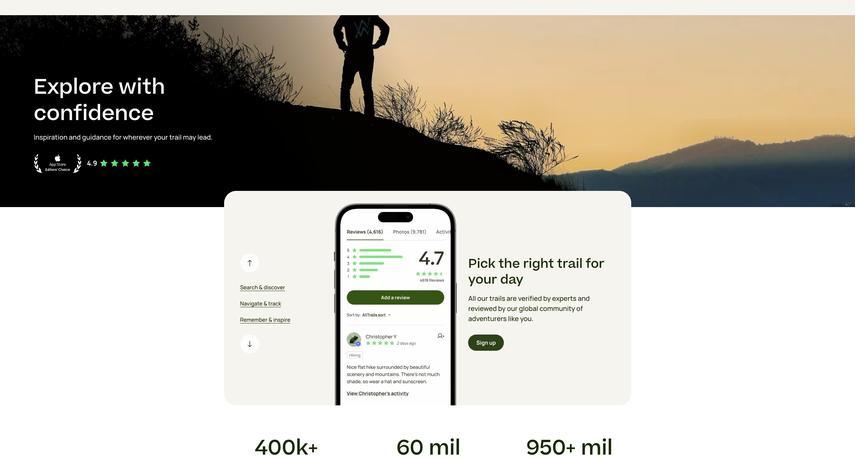 Task type: describe. For each thing, give the bounding box(es) containing it.
inspiration
[[34, 132, 68, 142]]

search & discover button
[[240, 283, 334, 291]]

with
[[119, 72, 165, 102]]

pick the right trail for your day
[[469, 255, 605, 289]]

trails
[[490, 294, 506, 303]]

up
[[490, 339, 496, 346]]

1 vertical spatial our
[[507, 304, 518, 313]]

adventurers
[[469, 314, 507, 323]]

confidence
[[34, 98, 154, 128]]

experts
[[553, 294, 577, 303]]

right
[[524, 255, 554, 273]]

0 horizontal spatial for
[[113, 132, 122, 142]]

lead.
[[198, 132, 213, 142]]

inspire
[[274, 316, 291, 324]]

all our trails are verified by experts and reviewed by our global community of adventurers like you.
[[469, 294, 590, 323]]

like
[[509, 314, 519, 323]]

& for remember
[[269, 316, 272, 324]]

navigate
[[240, 300, 263, 307]]

navigate & track
[[240, 300, 281, 307]]

sign up link
[[469, 335, 505, 351]]

for inside pick the right trail for your day
[[586, 255, 605, 273]]

navigate previous image
[[246, 259, 254, 267]]

4.9 stars out of 5 image
[[100, 159, 151, 167]]

of
[[577, 304, 584, 313]]

explore with confidence
[[34, 72, 165, 128]]

you.
[[521, 314, 534, 323]]

navigate next image
[[246, 340, 254, 348]]

& for navigate
[[264, 300, 267, 307]]

pick
[[469, 255, 496, 273]]

remember
[[240, 316, 268, 324]]

remember & inspire
[[240, 316, 291, 324]]

your for day
[[469, 271, 498, 289]]

reviewed
[[469, 304, 497, 313]]

two cyclists walking their bikes across a wooden bridge. image
[[0, 15, 856, 207]]



Task type: locate. For each thing, give the bounding box(es) containing it.
0 horizontal spatial our
[[478, 294, 489, 303]]

our up reviewed
[[478, 294, 489, 303]]

sign up
[[477, 339, 496, 346]]

by down trails
[[499, 304, 506, 313]]

& left the inspire
[[269, 316, 272, 324]]

1 vertical spatial your
[[469, 271, 498, 289]]

0 vertical spatial trail
[[170, 132, 182, 142]]

0 vertical spatial our
[[478, 294, 489, 303]]

by up community
[[544, 294, 551, 303]]

0 horizontal spatial &
[[259, 284, 263, 291]]

& right search
[[259, 284, 263, 291]]

& left track on the left of page
[[264, 300, 267, 307]]

search
[[240, 284, 258, 291]]

1 horizontal spatial &
[[264, 300, 267, 307]]

and up of
[[578, 294, 590, 303]]

&
[[259, 284, 263, 291], [264, 300, 267, 307], [269, 316, 272, 324]]

track
[[269, 300, 281, 307]]

& for search
[[259, 284, 263, 291]]

your
[[154, 132, 168, 142], [469, 271, 498, 289]]

0 horizontal spatial by
[[499, 304, 506, 313]]

remember & inspire button
[[240, 316, 334, 324]]

global
[[519, 304, 539, 313]]

the
[[499, 255, 521, 273]]

0 horizontal spatial trail
[[170, 132, 182, 142]]

guidance
[[82, 132, 112, 142]]

2 horizontal spatial &
[[269, 316, 272, 324]]

our down are
[[507, 304, 518, 313]]

1 vertical spatial by
[[499, 304, 506, 313]]

trail inside pick the right trail for your day
[[558, 255, 583, 273]]

0 vertical spatial and
[[69, 132, 81, 142]]

0 vertical spatial &
[[259, 284, 263, 291]]

1 horizontal spatial for
[[586, 255, 605, 273]]

wherever
[[123, 132, 153, 142]]

0 vertical spatial by
[[544, 294, 551, 303]]

your inside pick the right trail for your day
[[469, 271, 498, 289]]

cookie consent banner dialog
[[8, 428, 848, 452]]

all
[[469, 294, 477, 303]]

trail right the right on the bottom of the page
[[558, 255, 583, 273]]

and
[[69, 132, 81, 142], [578, 294, 590, 303]]

navigate & track button
[[240, 300, 334, 308]]

1 vertical spatial and
[[578, 294, 590, 303]]

verified
[[519, 294, 543, 303]]

search & discover
[[240, 284, 285, 291]]

1 horizontal spatial trail
[[558, 255, 583, 273]]

trail reviews and ratings are displayed on a phone screen. the trail displayed has an average rating of 4.7 out of 5 stars from 4616 reviews. a 5-star written review reads, "nice flat hike surrounded by beautiful scenery and mountains. there's not much shade, so wear a hat and sunscreen." image
[[334, 203, 458, 407]]

community
[[540, 304, 576, 313]]

discover
[[264, 284, 285, 291]]

2 vertical spatial &
[[269, 316, 272, 324]]

1 horizontal spatial your
[[469, 271, 498, 289]]

may
[[183, 132, 196, 142]]

1 vertical spatial trail
[[558, 255, 583, 273]]

inspiration and guidance for wherever your trail may lead.
[[34, 132, 213, 142]]

sign
[[477, 339, 489, 346]]

1 horizontal spatial by
[[544, 294, 551, 303]]

and left the guidance
[[69, 132, 81, 142]]

for
[[113, 132, 122, 142], [586, 255, 605, 273]]

by
[[544, 294, 551, 303], [499, 304, 506, 313]]

your for trail
[[154, 132, 168, 142]]

our
[[478, 294, 489, 303], [507, 304, 518, 313]]

day
[[501, 271, 524, 289]]

0 horizontal spatial and
[[69, 132, 81, 142]]

dialog
[[0, 0, 856, 460]]

1 horizontal spatial and
[[578, 294, 590, 303]]

trail left may
[[170, 132, 182, 142]]

recipient of the app store editors' choice award image
[[34, 153, 82, 173]]

1 vertical spatial for
[[586, 255, 605, 273]]

explore
[[34, 72, 114, 102]]

4.9
[[87, 158, 97, 168]]

0 vertical spatial your
[[154, 132, 168, 142]]

1 horizontal spatial our
[[507, 304, 518, 313]]

0 horizontal spatial your
[[154, 132, 168, 142]]

and inside all our trails are verified by experts and reviewed by our global community of adventurers like you.
[[578, 294, 590, 303]]

your right wherever
[[154, 132, 168, 142]]

trail
[[170, 132, 182, 142], [558, 255, 583, 273]]

0 vertical spatial for
[[113, 132, 122, 142]]

1 vertical spatial &
[[264, 300, 267, 307]]

your up all
[[469, 271, 498, 289]]

are
[[507, 294, 517, 303]]



Task type: vqa. For each thing, say whether or not it's contained in the screenshot.
MI in the Rodeo Beach to Hill 88 Marin Headlands Length: 4.0 mi • Est. 2h 14m
no



